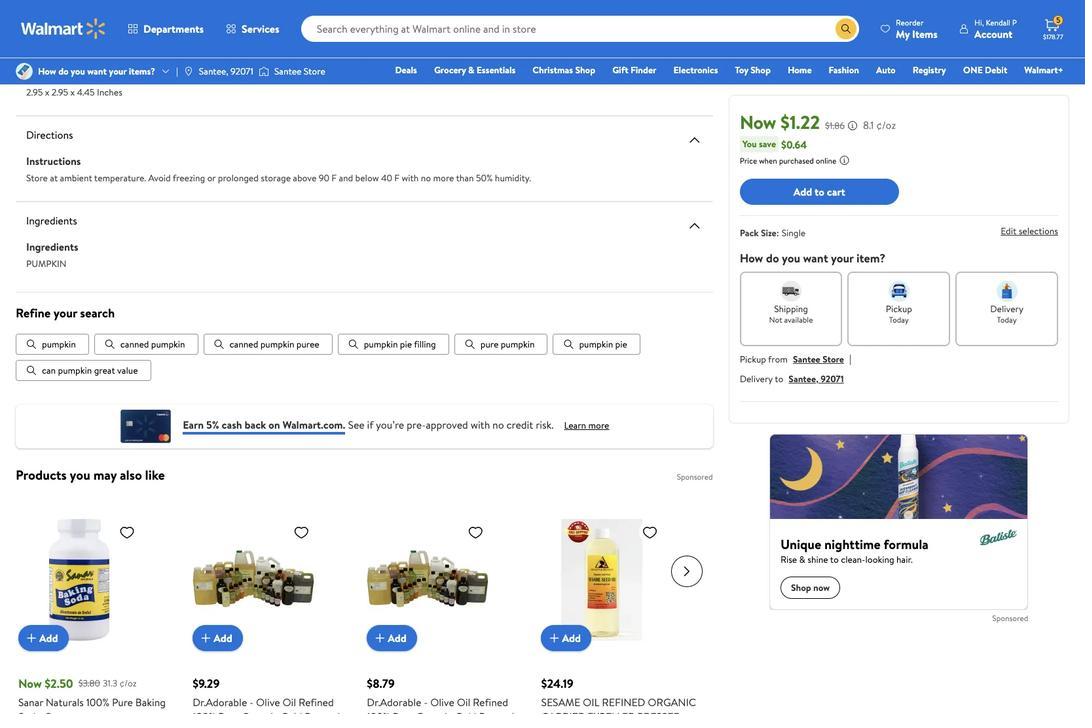 Task type: vqa. For each thing, say whether or not it's contained in the screenshot.
1000Mg within the $14.44 48.1 ¢/ea Emergen-C Immune  Triple Action Immune Support Powder, Betavia (R), 1000Mg Vitamin C, BVitamins, Vitamin D and Antioxidants, Super Orange – 30 Count
no



Task type: locate. For each thing, give the bounding box(es) containing it.
want down single
[[803, 250, 828, 267]]

pumpkin pie filling list item
[[338, 334, 449, 355]]

$8.79 dr.adorable - olive oil refined 100% pure organic cold presse
[[367, 676, 514, 714]]

:
[[777, 227, 779, 240]]

organic for $9.29
[[242, 710, 278, 714]]

pickup from santee store | delivery to santee, 92071
[[740, 352, 852, 386]]

0 vertical spatial store
[[304, 65, 325, 78]]

1 add to cart image from the left
[[372, 631, 388, 646]]

$9.29 dr.adorable - olive oil refined 100% pure organic cold presse
[[193, 676, 340, 714]]

olive for $8.79
[[430, 695, 454, 710]]

0 horizontal spatial 2.95
[[26, 85, 43, 99]]

2 cold from the left
[[455, 710, 477, 714]]

santee up santee, 92071 button at the bottom of page
[[793, 353, 820, 366]]

products
[[16, 466, 67, 484]]

0 vertical spatial delivery
[[990, 303, 1024, 316]]

how down gluten-
[[38, 65, 56, 78]]

organic inside $9.29 dr.adorable - olive oil refined 100% pure organic cold presse
[[242, 710, 278, 714]]

2 oil from the left
[[457, 695, 470, 710]]

oil inside $9.29 dr.adorable - olive oil refined 100% pure organic cold presse
[[283, 695, 296, 710]]

cold inside $9.29 dr.adorable - olive oil refined 100% pure organic cold presse
[[281, 710, 302, 714]]

delivery down from
[[740, 373, 773, 386]]

0 horizontal spatial no
[[421, 171, 431, 184]]

product group containing $8.79
[[367, 493, 523, 714]]

1 horizontal spatial santee,
[[789, 373, 819, 386]]

1 olive from the left
[[256, 695, 280, 710]]

w
[[192, 68, 201, 82]]

pure inside $9.29 dr.adorable - olive oil refined 100% pure organic cold presse
[[218, 710, 239, 714]]

back
[[245, 418, 266, 433]]

2 dr.adorable from the left
[[367, 695, 421, 710]]

see
[[348, 418, 365, 433]]

delivery down intent image for delivery
[[990, 303, 1024, 316]]

refined for $8.79
[[473, 695, 508, 710]]

0 vertical spatial ingredients
[[26, 213, 77, 228]]

1 horizontal spatial |
[[849, 352, 852, 366]]

refine your search
[[16, 305, 115, 322]]

0 horizontal spatial -
[[250, 695, 254, 710]]

0 horizontal spatial want
[[87, 65, 107, 78]]

2 - from the left
[[424, 695, 428, 710]]

0 vertical spatial with
[[402, 171, 419, 184]]

canned up value at the left of page
[[120, 338, 149, 351]]

1 ingredients from the top
[[26, 213, 77, 228]]

pure inside '$8.79 dr.adorable - olive oil refined 100% pure organic cold presse'
[[393, 710, 414, 714]]

no left the than
[[421, 171, 431, 184]]

2 refined from the left
[[473, 695, 508, 710]]

organic
[[648, 695, 696, 710]]

oil
[[583, 695, 600, 710]]

add button up $8.79
[[367, 625, 417, 652]]

add button up $24.19
[[541, 625, 591, 652]]

add to cart image for sanar naturals 100% pure baking soda, 8 oz image
[[24, 631, 39, 646]]

4 product group from the left
[[541, 493, 697, 714]]

great value allergen-free statements gluten-free assembled product dimensions (l x w x h) 2.95 x 2.95 x 4.45 inches
[[26, 11, 223, 99]]

92071
[[231, 65, 253, 78], [821, 373, 844, 386]]

0 horizontal spatial  image
[[16, 63, 33, 80]]

now for now $2.50 $3.80 31.3 ¢/oz sanar naturals 100% pure baking soda, 8 oz
[[18, 676, 42, 692]]

dimensions
[[117, 68, 170, 82]]

products you may also like
[[16, 466, 165, 484]]

1 shop from the left
[[575, 64, 595, 77]]

1 vertical spatial to
[[775, 373, 783, 386]]

1 horizontal spatial dr.adorable
[[367, 695, 421, 710]]

¢/oz right 8.1
[[876, 118, 896, 132]]

f
[[332, 171, 337, 184], [394, 171, 400, 184]]

ingredients image
[[687, 218, 702, 233]]

1 pie from the left
[[400, 338, 412, 351]]

intent image for delivery image
[[996, 281, 1017, 302]]

|
[[176, 65, 178, 78], [849, 352, 852, 366]]

add to favorites list, dr.adorable - olive oil refined 100% pure organic cold pressed natural 8 oz image
[[293, 525, 309, 541]]

0 vertical spatial now
[[740, 109, 776, 135]]

add for $8.79
[[388, 631, 407, 646]]

pure down $8.79
[[393, 710, 414, 714]]

refine
[[16, 305, 51, 322]]

add to favorites list, sesame oil refined organic carrier expeller pressed 100% pure 48 oz image
[[642, 525, 658, 541]]

now $2.50 $3.80 31.3 ¢/oz sanar naturals 100% pure baking soda, 8 oz
[[18, 676, 166, 714]]

santee
[[274, 65, 302, 78], [793, 353, 820, 366]]

 image down gluten-
[[16, 63, 33, 80]]

100% down $9.29
[[193, 710, 216, 714]]

1 horizontal spatial how
[[740, 250, 763, 267]]

your left search
[[54, 305, 77, 322]]

credit
[[507, 418, 533, 433]]

3 add button from the left
[[367, 625, 417, 652]]

0 horizontal spatial 92071
[[231, 65, 253, 78]]

1 vertical spatial ¢/oz
[[120, 677, 137, 690]]

oil inside '$8.79 dr.adorable - olive oil refined 100% pure organic cold presse'
[[457, 695, 470, 710]]

how down pack on the right
[[740, 250, 763, 267]]

cold for $9.29
[[281, 710, 302, 714]]

1 vertical spatial how
[[740, 250, 763, 267]]

toy shop link
[[729, 63, 777, 77]]

1 horizontal spatial pure
[[218, 710, 239, 714]]

92071 down the santee store button
[[821, 373, 844, 386]]

1 horizontal spatial 92071
[[821, 373, 844, 386]]

x
[[184, 68, 189, 82], [204, 68, 209, 82], [45, 85, 49, 99], [70, 85, 75, 99]]

with
[[402, 171, 419, 184], [471, 418, 490, 433]]

now inside now $2.50 $3.80 31.3 ¢/oz sanar naturals 100% pure baking soda, 8 oz
[[18, 676, 42, 692]]

ingredients pumpkin
[[26, 239, 78, 270]]

f right 40
[[394, 171, 400, 184]]

pickup down intent image for pickup
[[886, 303, 912, 316]]

x right (l
[[184, 68, 189, 82]]

0 horizontal spatial oil
[[283, 695, 296, 710]]

below
[[355, 171, 379, 184]]

want up 4.45
[[87, 65, 107, 78]]

price when purchased online
[[740, 155, 837, 166]]

santee, right (l
[[199, 65, 228, 78]]

oil for $9.29
[[283, 695, 296, 710]]

walmart+ link
[[1019, 63, 1069, 77]]

1 vertical spatial do
[[766, 250, 779, 267]]

0 vertical spatial more
[[433, 171, 454, 184]]

do for how do you want your items?
[[58, 65, 69, 78]]

1 add button from the left
[[18, 625, 68, 652]]

pickup for pickup from santee store | delivery to santee, 92071
[[740, 353, 766, 366]]

¢/oz inside 8.1 ¢/oz you save $0.64
[[876, 118, 896, 132]]

add button up "$2.50" on the left bottom
[[18, 625, 68, 652]]

100% for $9.29
[[193, 710, 216, 714]]

1 horizontal spatial ¢/oz
[[876, 118, 896, 132]]

how do you want your items?
[[38, 65, 155, 78]]

- for $8.79
[[424, 695, 428, 710]]

1 horizontal spatial pie
[[615, 338, 627, 351]]

1 horizontal spatial -
[[424, 695, 428, 710]]

0 horizontal spatial shop
[[575, 64, 595, 77]]

1 vertical spatial now
[[18, 676, 42, 692]]

¢/oz inside now $2.50 $3.80 31.3 ¢/oz sanar naturals 100% pure baking soda, 8 oz
[[120, 677, 137, 690]]

free down value
[[69, 30, 89, 45]]

0 vertical spatial ¢/oz
[[876, 118, 896, 132]]

$9.29
[[193, 676, 220, 692]]

1 horizontal spatial to
[[815, 185, 825, 199]]

- for $9.29
[[250, 695, 254, 710]]

pure down $9.29
[[218, 710, 239, 714]]

1 oil from the left
[[283, 695, 296, 710]]

canned left puree
[[230, 338, 258, 351]]

ingredients for ingredients
[[26, 213, 77, 228]]

oil for $8.79
[[457, 695, 470, 710]]

- inside '$8.79 dr.adorable - olive oil refined 100% pure organic cold presse'
[[424, 695, 428, 710]]

| inside "pickup from santee store | delivery to santee, 92071"
[[849, 352, 852, 366]]

40
[[381, 171, 392, 184]]

1 horizontal spatial today
[[997, 314, 1017, 325]]

0 horizontal spatial refined
[[299, 695, 334, 710]]

1 horizontal spatial want
[[803, 250, 828, 267]]

store inside "instructions store at ambient temperature. avoid freezing or prolonged storage above 90 f and below 40 f with no more than 50% humidity."
[[26, 171, 48, 184]]

sanar naturals 100% pure baking soda, 8 oz image
[[18, 519, 140, 641]]

0 horizontal spatial add to cart image
[[24, 631, 39, 646]]

how do you want your item?
[[740, 250, 886, 267]]

3 product group from the left
[[367, 493, 523, 714]]

0 horizontal spatial organic
[[242, 710, 278, 714]]

shop
[[575, 64, 595, 77], [751, 64, 771, 77]]

your for items?
[[109, 65, 127, 78]]

1 vertical spatial santee
[[793, 353, 820, 366]]

1 today from the left
[[889, 314, 909, 325]]

1 horizontal spatial santee
[[793, 353, 820, 366]]

canned pumpkin puree button
[[203, 334, 332, 355]]

0 horizontal spatial dr.adorable
[[193, 695, 247, 710]]

0 horizontal spatial 100%
[[86, 695, 109, 710]]

2 pie from the left
[[615, 338, 627, 351]]

1 horizontal spatial 100%
[[193, 710, 216, 714]]

add for sesame oil refined organic carrier expeller presse
[[562, 631, 581, 646]]

0 vertical spatial want
[[87, 65, 107, 78]]

0 vertical spatial pickup
[[886, 303, 912, 316]]

0 vertical spatial you
[[71, 65, 85, 78]]

0 horizontal spatial do
[[58, 65, 69, 78]]

pure down 31.3
[[112, 695, 133, 710]]

now up you on the top right of page
[[740, 109, 776, 135]]

1 product group from the left
[[18, 493, 174, 714]]

baking
[[135, 695, 166, 710]]

$1.22
[[781, 109, 820, 135]]

0 horizontal spatial pie
[[400, 338, 412, 351]]

add up $8.79
[[388, 631, 407, 646]]

canned pumpkin puree list item
[[203, 334, 332, 355]]

1 vertical spatial ingredients
[[26, 239, 78, 254]]

save
[[759, 138, 776, 151]]

1 vertical spatial |
[[849, 352, 852, 366]]

can pumpkin great value button
[[16, 360, 151, 381]]

0 horizontal spatial canned
[[120, 338, 149, 351]]

edit
[[1001, 225, 1017, 238]]

toy
[[735, 64, 748, 77]]

0 horizontal spatial ¢/oz
[[120, 677, 137, 690]]

92071 inside "pickup from santee store | delivery to santee, 92071"
[[821, 373, 844, 386]]

learn more about strikethrough prices image
[[847, 120, 858, 131]]

more left the than
[[433, 171, 454, 184]]

product group
[[18, 493, 174, 714], [193, 493, 349, 714], [367, 493, 523, 714], [541, 493, 697, 714]]

pie inside 'button'
[[615, 338, 627, 351]]

1 horizontal spatial oil
[[457, 695, 470, 710]]

$0.64
[[781, 137, 807, 152]]

reorder my items
[[896, 17, 938, 41]]

100% inside $9.29 dr.adorable - olive oil refined 100% pure organic cold presse
[[193, 710, 216, 714]]

more right the learn at the bottom of the page
[[588, 419, 609, 433]]

santee, down the santee store button
[[789, 373, 819, 386]]

pure for $8.79
[[393, 710, 414, 714]]

do down pack size : single
[[766, 250, 779, 267]]

1 dr.adorable from the left
[[193, 695, 247, 710]]

product group containing $9.29
[[193, 493, 349, 714]]

directions image
[[687, 132, 702, 148]]

dr.adorable down $9.29
[[193, 695, 247, 710]]

1 horizontal spatial refined
[[473, 695, 508, 710]]

add button for $8.79
[[367, 625, 417, 652]]

1 horizontal spatial do
[[766, 250, 779, 267]]

1 horizontal spatial cold
[[455, 710, 477, 714]]

also
[[120, 466, 142, 484]]

1 canned from the left
[[120, 338, 149, 351]]

1 vertical spatial store
[[26, 171, 48, 184]]

list
[[16, 334, 713, 381]]

¢/oz right 31.3
[[120, 677, 137, 690]]

0 horizontal spatial |
[[176, 65, 178, 78]]

add to cart image up $9.29
[[198, 631, 214, 646]]

your up inches on the left top of the page
[[109, 65, 127, 78]]

services button
[[215, 13, 291, 45]]

 image
[[259, 65, 269, 78]]

 image right (l
[[183, 66, 194, 77]]

0 horizontal spatial olive
[[256, 695, 280, 710]]

refined inside $9.29 dr.adorable - olive oil refined 100% pure organic cold presse
[[299, 695, 334, 710]]

92071 right h)
[[231, 65, 253, 78]]

2 shop from the left
[[751, 64, 771, 77]]

edit selections
[[1001, 225, 1058, 238]]

and
[[339, 171, 353, 184]]

pre-
[[407, 418, 426, 433]]

departments
[[143, 22, 204, 36]]

no left credit
[[493, 418, 504, 433]]

to left cart
[[815, 185, 825, 199]]

1 vertical spatial want
[[803, 250, 828, 267]]

0 vertical spatial 92071
[[231, 65, 253, 78]]

today inside delivery today
[[997, 314, 1017, 325]]

2 canned from the left
[[230, 338, 258, 351]]

1 horizontal spatial delivery
[[990, 303, 1024, 316]]

ingredients for ingredients pumpkin
[[26, 239, 78, 254]]

to
[[815, 185, 825, 199], [775, 373, 783, 386]]

2 today from the left
[[997, 314, 1017, 325]]

shop for christmas shop
[[575, 64, 595, 77]]

now up sanar
[[18, 676, 42, 692]]

add up $9.29
[[214, 631, 232, 646]]

4 add button from the left
[[541, 625, 591, 652]]

1 horizontal spatial canned
[[230, 338, 258, 351]]

next slide for products you may also like list image
[[671, 556, 702, 587]]

now $1.22
[[740, 109, 820, 135]]

pickup left from
[[740, 353, 766, 366]]

gluten-
[[26, 48, 57, 61]]

pure
[[112, 695, 133, 710], [218, 710, 239, 714], [393, 710, 414, 714]]

1 horizontal spatial organic
[[416, 710, 453, 714]]

you up 4.45
[[71, 65, 85, 78]]

1 horizontal spatial your
[[109, 65, 127, 78]]

100% down $3.80
[[86, 695, 109, 710]]

0 vertical spatial how
[[38, 65, 56, 78]]

1 vertical spatial 92071
[[821, 373, 844, 386]]

gift
[[612, 64, 628, 77]]

1 horizontal spatial store
[[304, 65, 325, 78]]

add button up $9.29
[[193, 625, 243, 652]]

organic inside '$8.79 dr.adorable - olive oil refined 100% pure organic cold presse'
[[416, 710, 453, 714]]

1 organic from the left
[[242, 710, 278, 714]]

canned
[[120, 338, 149, 351], [230, 338, 258, 351]]

pumpkin inside 'button'
[[501, 338, 535, 351]]

2 f from the left
[[394, 171, 400, 184]]

0 horizontal spatial add to cart image
[[372, 631, 388, 646]]

olive inside $9.29 dr.adorable - olive oil refined 100% pure organic cold presse
[[256, 695, 280, 710]]

ingredients up pumpkin
[[26, 239, 78, 254]]

2 vertical spatial store
[[823, 353, 844, 366]]

1 horizontal spatial now
[[740, 109, 776, 135]]

x right w
[[204, 68, 209, 82]]

dr.adorable inside '$8.79 dr.adorable - olive oil refined 100% pure organic cold presse'
[[367, 695, 421, 710]]

pickup inside "pickup from santee store | delivery to santee, 92071"
[[740, 353, 766, 366]]

pickup today
[[886, 303, 912, 325]]

you left may
[[70, 466, 90, 484]]

gift finder link
[[607, 63, 662, 77]]

store for santee
[[304, 65, 325, 78]]

1 vertical spatial delivery
[[740, 373, 773, 386]]

1 vertical spatial pickup
[[740, 353, 766, 366]]

you down single
[[782, 250, 800, 267]]

0 horizontal spatial santee,
[[199, 65, 228, 78]]

add to cart image
[[372, 631, 388, 646], [546, 631, 562, 646]]

1 horizontal spatial with
[[471, 418, 490, 433]]

1 horizontal spatial olive
[[430, 695, 454, 710]]

sponsored
[[677, 471, 713, 483], [992, 613, 1028, 624]]

today for delivery
[[997, 314, 1017, 325]]

refined inside '$8.79 dr.adorable - olive oil refined 100% pure organic cold presse'
[[473, 695, 508, 710]]

 image
[[16, 63, 33, 80], [183, 66, 194, 77]]

1 - from the left
[[250, 695, 254, 710]]

santee,
[[199, 65, 228, 78], [789, 373, 819, 386]]

delivery today
[[990, 303, 1024, 325]]

4.45
[[77, 85, 95, 99]]

pickup for pickup today
[[886, 303, 912, 316]]

capitalone image
[[119, 410, 172, 443]]

shop for toy shop
[[751, 64, 771, 77]]

2 olive from the left
[[430, 695, 454, 710]]

pumpkin inside 'button'
[[579, 338, 613, 351]]

f right the 90
[[332, 171, 337, 184]]

shipping not available
[[769, 303, 813, 325]]

today down intent image for pickup
[[889, 314, 909, 325]]

do for how do you want your item?
[[766, 250, 779, 267]]

2 product group from the left
[[193, 493, 349, 714]]

Search search field
[[301, 16, 859, 42]]

 image for how do you want your items?
[[16, 63, 33, 80]]

today inside pickup today
[[889, 314, 909, 325]]

santee down services
[[274, 65, 302, 78]]

with right approved on the bottom
[[471, 418, 490, 433]]

add to cart image up $8.79
[[372, 631, 388, 646]]

to down from
[[775, 373, 783, 386]]

free down allergen-
[[57, 48, 74, 61]]

- inside $9.29 dr.adorable - olive oil refined 100% pure organic cold presse
[[250, 695, 254, 710]]

0 horizontal spatial delivery
[[740, 373, 773, 386]]

2 organic from the left
[[416, 710, 453, 714]]

approved
[[426, 418, 468, 433]]

ingredients up ingredients pumpkin on the left top
[[26, 213, 77, 228]]

0 horizontal spatial now
[[18, 676, 42, 692]]

shop right toy
[[751, 64, 771, 77]]

shop right christmas
[[575, 64, 595, 77]]

sesame
[[541, 695, 580, 710]]

0 vertical spatial your
[[109, 65, 127, 78]]

do left product
[[58, 65, 69, 78]]

$1.86
[[825, 119, 845, 132]]

0 horizontal spatial pure
[[112, 695, 133, 710]]

add up $24.19
[[562, 631, 581, 646]]

statements
[[91, 30, 144, 45]]

0 horizontal spatial to
[[775, 373, 783, 386]]

0 horizontal spatial f
[[332, 171, 337, 184]]

pie inside button
[[400, 338, 412, 351]]

cold
[[281, 710, 302, 714], [455, 710, 477, 714]]

| left w
[[176, 65, 178, 78]]

1 horizontal spatial more
[[588, 419, 609, 433]]

one debit link
[[957, 63, 1013, 77]]

item?
[[857, 250, 886, 267]]

0 vertical spatial do
[[58, 65, 69, 78]]

1 horizontal spatial add to cart image
[[546, 631, 562, 646]]

above
[[293, 171, 317, 184]]

cold inside '$8.79 dr.adorable - olive oil refined 100% pure organic cold presse'
[[455, 710, 477, 714]]

dr.adorable inside $9.29 dr.adorable - olive oil refined 100% pure organic cold presse
[[193, 695, 247, 710]]

1 horizontal spatial pickup
[[886, 303, 912, 316]]

search
[[80, 305, 115, 322]]

1 add to cart image from the left
[[24, 631, 39, 646]]

1 vertical spatial you
[[782, 250, 800, 267]]

2 horizontal spatial your
[[831, 250, 854, 267]]

dr.adorable down $8.79
[[367, 695, 421, 710]]

1 horizontal spatial shop
[[751, 64, 771, 77]]

dr.adorable - olive oil refined 100% pure organic cold pressed natural 8 oz image
[[193, 519, 314, 641]]

2 add to cart image from the left
[[198, 631, 214, 646]]

santee, inside "pickup from santee store | delivery to santee, 92071"
[[789, 373, 819, 386]]

0 vertical spatial to
[[815, 185, 825, 199]]

100% down $8.79
[[367, 710, 390, 714]]

1 cold from the left
[[281, 710, 302, 714]]

2 add button from the left
[[193, 625, 243, 652]]

add to cart
[[793, 185, 845, 199]]

intent image for shipping image
[[781, 281, 802, 302]]

pure inside now $2.50 $3.80 31.3 ¢/oz sanar naturals 100% pure baking soda, 8 oz
[[112, 695, 133, 710]]

0 horizontal spatial today
[[889, 314, 909, 325]]

olive inside '$8.79 dr.adorable - olive oil refined 100% pure organic cold presse'
[[430, 695, 454, 710]]

Walmart Site-Wide search field
[[301, 16, 859, 42]]

naturals
[[46, 695, 84, 710]]

with right 40
[[402, 171, 419, 184]]

your left item?
[[831, 250, 854, 267]]

store
[[304, 65, 325, 78], [26, 171, 48, 184], [823, 353, 844, 366]]

2 horizontal spatial 100%
[[367, 710, 390, 714]]

christmas shop
[[533, 64, 595, 77]]

0 horizontal spatial cold
[[281, 710, 302, 714]]

100% inside '$8.79 dr.adorable - olive oil refined 100% pure organic cold presse'
[[367, 710, 390, 714]]

2 ingredients from the top
[[26, 239, 78, 254]]

registry link
[[907, 63, 952, 77]]

$24.19 sesame oil refined organic carrier expeller presse
[[541, 676, 696, 714]]

avoid
[[148, 171, 171, 184]]

0 horizontal spatial your
[[54, 305, 77, 322]]

2 add to cart image from the left
[[546, 631, 562, 646]]

1 refined from the left
[[299, 695, 334, 710]]

add to cart image
[[24, 631, 39, 646], [198, 631, 214, 646]]

your
[[109, 65, 127, 78], [831, 250, 854, 267], [54, 305, 77, 322]]

| right the santee store button
[[849, 352, 852, 366]]

inches
[[97, 85, 122, 99]]

1 vertical spatial santee,
[[789, 373, 819, 386]]

today down intent image for delivery
[[997, 314, 1017, 325]]

add to cart image up sanar
[[24, 631, 39, 646]]

add to cart image up $24.19
[[546, 631, 562, 646]]

canned pumpkin button
[[94, 334, 198, 355]]



Task type: describe. For each thing, give the bounding box(es) containing it.
pie for pumpkin pie
[[615, 338, 627, 351]]

to inside "pickup from santee store | delivery to santee, 92071"
[[775, 373, 783, 386]]

hi, kendall p account
[[974, 17, 1017, 41]]

home link
[[782, 63, 818, 77]]

grocery & essentials link
[[428, 63, 522, 77]]

100% inside now $2.50 $3.80 31.3 ¢/oz sanar naturals 100% pure baking soda, 8 oz
[[86, 695, 109, 710]]

now for now $1.22
[[740, 109, 776, 135]]

sanar
[[18, 695, 43, 710]]

8
[[45, 710, 51, 714]]

great
[[94, 364, 115, 377]]

home
[[788, 64, 812, 77]]

grocery
[[434, 64, 466, 77]]

refined for $9.29
[[299, 695, 334, 710]]

0 vertical spatial santee,
[[199, 65, 228, 78]]

to inside button
[[815, 185, 825, 199]]

90
[[319, 171, 329, 184]]

1 vertical spatial sponsored
[[992, 613, 1028, 624]]

purchased
[[779, 155, 814, 166]]

1 f from the left
[[332, 171, 337, 184]]

or
[[207, 171, 216, 184]]

from
[[768, 353, 788, 366]]

dr.adorable for $9.29
[[193, 695, 247, 710]]

pumpkin pie button
[[553, 334, 640, 355]]

dr.adorable - olive oil refined 100% pure organic cold pressed natural 4 oz image
[[367, 519, 489, 641]]

one
[[963, 64, 983, 77]]

organic for $8.79
[[416, 710, 453, 714]]

capital one  earn 5% cash back on walmart.com. see if you're pre-approved with no credit risk. learn more element
[[564, 419, 609, 433]]

x left 4.45
[[70, 85, 75, 99]]

pure for $9.29
[[218, 710, 239, 714]]

not
[[769, 314, 782, 325]]

$2.50
[[45, 676, 73, 692]]

0 vertical spatial santee
[[274, 65, 302, 78]]

pumpkin pie filling
[[364, 338, 436, 351]]

product
[[78, 68, 115, 82]]

deals link
[[389, 63, 423, 77]]

how for how do you want your items?
[[38, 65, 56, 78]]

2 2.95 from the left
[[52, 85, 68, 99]]

product group containing $24.19
[[541, 493, 697, 714]]

ambient
[[60, 171, 92, 184]]

items?
[[129, 65, 155, 78]]

price
[[740, 155, 757, 166]]

pure pumpkin button
[[454, 334, 548, 355]]

8.1
[[863, 118, 874, 132]]

on
[[269, 418, 280, 433]]

pie for pumpkin pie filling
[[400, 338, 412, 351]]

pumpkin
[[26, 257, 66, 270]]

store for instructions
[[26, 171, 48, 184]]

christmas shop link
[[527, 63, 601, 77]]

electronics
[[674, 64, 718, 77]]

0 horizontal spatial sponsored
[[677, 471, 713, 483]]

5
[[1056, 15, 1061, 26]]

learn more
[[564, 419, 609, 433]]

0 vertical spatial |
[[176, 65, 178, 78]]

1 vertical spatial free
[[57, 48, 74, 61]]

olive for $9.29
[[256, 695, 280, 710]]

$8.79
[[367, 676, 395, 692]]

x down assembled
[[45, 85, 49, 99]]

my
[[896, 27, 910, 41]]

delivery inside "pickup from santee store | delivery to santee, 92071"
[[740, 373, 773, 386]]

&
[[468, 64, 474, 77]]

sesame oil refined organic carrier expeller pressed 100% pure 48 oz image
[[541, 519, 663, 641]]

(l
[[173, 68, 181, 82]]

today for pickup
[[889, 314, 909, 325]]

pack
[[740, 227, 759, 240]]

add to cart image for sesame oil refined organic carrier expeller presse
[[546, 631, 562, 646]]

with inside "instructions store at ambient temperature. avoid freezing or prolonged storage above 90 f and below 40 f with no more than 50% humidity."
[[402, 171, 419, 184]]

you for how do you want your item?
[[782, 250, 800, 267]]

add button for sesame oil refined organic carrier expeller presse
[[541, 625, 591, 652]]

freezing
[[173, 171, 205, 184]]

hi,
[[974, 17, 984, 28]]

can pumpkin great value list item
[[16, 360, 151, 381]]

8.1 ¢/oz you save $0.64
[[742, 118, 896, 152]]

selections
[[1019, 225, 1058, 238]]

value
[[51, 11, 73, 24]]

more inside "instructions store at ambient temperature. avoid freezing or prolonged storage above 90 f and below 40 f with no more than 50% humidity."
[[433, 171, 454, 184]]

pack size : single
[[740, 227, 806, 240]]

want for items?
[[87, 65, 107, 78]]

canned for canned pumpkin puree
[[230, 338, 258, 351]]

your for item?
[[831, 250, 854, 267]]

dr.adorable for $8.79
[[367, 695, 421, 710]]

available
[[784, 314, 813, 325]]

list containing pumpkin
[[16, 334, 713, 381]]

cold for $8.79
[[455, 710, 477, 714]]

electronics link
[[668, 63, 724, 77]]

can pumpkin great value
[[42, 364, 138, 377]]

pumpkin pie list item
[[553, 334, 640, 355]]

5 $178.77
[[1043, 15, 1063, 41]]

31.3
[[103, 677, 117, 690]]

walmart image
[[21, 18, 106, 39]]

canned for canned pumpkin
[[120, 338, 149, 351]]

you're
[[376, 418, 404, 433]]

at
[[50, 171, 58, 184]]

2 vertical spatial you
[[70, 466, 90, 484]]

reorder
[[896, 17, 924, 28]]

canned pumpkin puree
[[230, 338, 319, 351]]

store inside "pickup from santee store | delivery to santee, 92071"
[[823, 353, 844, 366]]

add to cart image for $8.79
[[372, 631, 388, 646]]

how for how do you want your item?
[[740, 250, 763, 267]]

1 vertical spatial more
[[588, 419, 609, 433]]

 image for santee, 92071
[[183, 66, 194, 77]]

intent image for pickup image
[[889, 281, 910, 302]]

expeller
[[587, 710, 635, 714]]

add up "$2.50" on the left bottom
[[39, 631, 58, 646]]

1 2.95 from the left
[[26, 85, 43, 99]]

add to cart image for dr.adorable - olive oil refined 100% pure organic cold pressed natural 8 oz image at the left bottom
[[198, 631, 214, 646]]

search icon image
[[841, 24, 851, 34]]

h)
[[211, 68, 223, 82]]

100% for $8.79
[[367, 710, 390, 714]]

finder
[[631, 64, 657, 77]]

p
[[1012, 17, 1017, 28]]

product group containing now $2.50
[[18, 493, 174, 714]]

santee store
[[274, 65, 325, 78]]

cash
[[222, 418, 242, 433]]

1 vertical spatial no
[[493, 418, 504, 433]]

risk.
[[536, 418, 554, 433]]

registry
[[913, 64, 946, 77]]

add button for dr.adorable - olive oil refined 100% pure organic cold presse
[[193, 625, 243, 652]]

canned pumpkin list item
[[94, 334, 198, 355]]

essentials
[[477, 64, 516, 77]]

account
[[974, 27, 1013, 41]]

value
[[117, 364, 138, 377]]

add for dr.adorable - olive oil refined 100% pure organic cold presse
[[214, 631, 232, 646]]

you
[[742, 138, 757, 151]]

pumpkin list item
[[16, 334, 89, 355]]

add to favorites list, sanar naturals 100% pure baking soda, 8 oz image
[[119, 525, 135, 541]]

santee, 92071
[[199, 65, 253, 78]]

want for item?
[[803, 250, 828, 267]]

debit
[[985, 64, 1007, 77]]

size
[[761, 227, 777, 240]]

like
[[145, 466, 165, 484]]

fashion link
[[823, 63, 865, 77]]

deals
[[395, 64, 417, 77]]

pure pumpkin list item
[[454, 334, 548, 355]]

auto link
[[870, 63, 902, 77]]

you for how do you want your items?
[[71, 65, 85, 78]]

add to favorites list, dr.adorable - olive oil refined 100% pure organic cold pressed natural 4 oz image
[[468, 525, 484, 541]]

no inside "instructions store at ambient temperature. avoid freezing or prolonged storage above 90 f and below 40 f with no more than 50% humidity."
[[421, 171, 431, 184]]

toy shop
[[735, 64, 771, 77]]

add to cart button
[[740, 179, 899, 205]]

santee inside "pickup from santee store | delivery to santee, 92071"
[[793, 353, 820, 366]]

add down the 'purchased'
[[793, 185, 812, 199]]

legal information image
[[839, 155, 850, 166]]

0 vertical spatial free
[[69, 30, 89, 45]]



